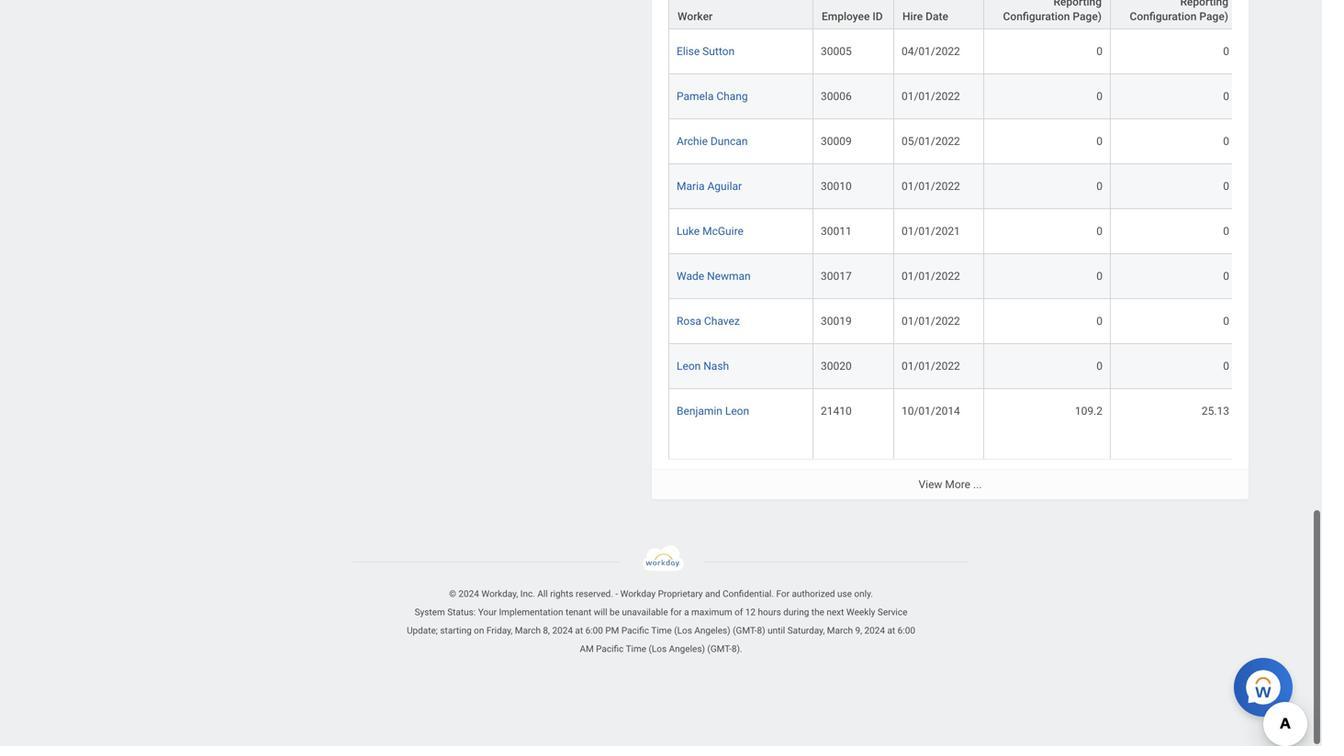 Task type: vqa. For each thing, say whether or not it's contained in the screenshot.
"."
no



Task type: locate. For each thing, give the bounding box(es) containing it.
and
[[706, 589, 721, 600]]

0 vertical spatial leon
[[677, 360, 701, 373]]

0 horizontal spatial 2024
[[459, 589, 479, 600]]

workday
[[621, 589, 656, 600]]

reserved.
[[576, 589, 614, 600]]

rosa chavez
[[677, 315, 740, 328]]

chavez
[[705, 315, 740, 328]]

worker button
[[670, 0, 813, 29]]

109.2
[[1076, 405, 1103, 418]]

rosa chavez link
[[677, 312, 740, 328]]

march left the 9,
[[828, 626, 854, 637]]

©
[[449, 589, 457, 600]]

1 horizontal spatial leon
[[726, 405, 750, 418]]

worker
[[678, 10, 713, 23]]

0 horizontal spatial 6:00
[[586, 626, 603, 637]]

a
[[685, 607, 690, 618]]

01/01/2022 for 30017
[[902, 270, 961, 283]]

only.
[[855, 589, 874, 600]]

2024
[[459, 589, 479, 600], [553, 626, 573, 637], [865, 626, 886, 637]]

worker column header
[[669, 0, 814, 30]]

leon nash
[[677, 360, 730, 373]]

row containing pamela chang
[[669, 75, 1323, 120]]

2024 right 8,
[[553, 626, 573, 637]]

service
[[878, 607, 908, 618]]

30017
[[821, 270, 852, 283]]

time down for
[[652, 626, 672, 637]]

archie duncan
[[677, 135, 748, 148]]

footer containing © 2024 workday, inc. all rights reserved. - workday proprietary and confidential. for authorized use only. system status: your implementation tenant will be unavailable for a maximum of 12 hours during the next weekly service update; starting on friday, march 8, 2024 at 6:00 pm pacific time (los angeles) (gmt-8) until saturday, march 9, 2024 at 6:00 am pacific time (los angeles) (gmt-8).
[[0, 546, 1323, 659]]

6:00 left the pm in the left of the page
[[586, 626, 603, 637]]

march down implementation on the left bottom of page
[[515, 626, 541, 637]]

time down the unavailable
[[626, 644, 647, 655]]

will
[[594, 607, 608, 618]]

1 horizontal spatial at
[[888, 626, 896, 637]]

3 01/01/2022 from the top
[[902, 270, 961, 283]]

pm
[[606, 626, 620, 637]]

2 row from the top
[[669, 75, 1323, 120]]

0 horizontal spatial (gmt-
[[708, 644, 732, 655]]

7 row from the top
[[669, 300, 1323, 345]]

employee
[[822, 10, 870, 23]]

1 horizontal spatial (gmt-
[[733, 626, 758, 637]]

wade
[[677, 270, 705, 283]]

8 row from the top
[[669, 345, 1323, 390]]

(gmt- down maximum
[[708, 644, 732, 655]]

(los
[[675, 626, 693, 637], [649, 644, 667, 655]]

march
[[515, 626, 541, 637], [828, 626, 854, 637]]

angeles) down maximum
[[695, 626, 731, 637]]

2024 right ©
[[459, 589, 479, 600]]

(gmt-
[[733, 626, 758, 637], [708, 644, 732, 655]]

1 vertical spatial angeles)
[[669, 644, 706, 655]]

weekly
[[847, 607, 876, 618]]

benjamin
[[677, 405, 723, 418]]

1 horizontal spatial (los
[[675, 626, 693, 637]]

(gmt- down 12
[[733, 626, 758, 637]]

0 horizontal spatial time
[[626, 644, 647, 655]]

5 row from the top
[[669, 210, 1323, 255]]

starting
[[440, 626, 472, 637]]

employee id column header
[[814, 0, 895, 30]]

leon left "nash" on the right
[[677, 360, 701, 373]]

saturday,
[[788, 626, 825, 637]]

footer
[[0, 546, 1323, 659]]

update;
[[407, 626, 438, 637]]

pamela
[[677, 90, 714, 103]]

next
[[827, 607, 845, 618]]

30011
[[821, 225, 852, 238]]

0 horizontal spatial march
[[515, 626, 541, 637]]

view
[[919, 479, 943, 492]]

8).
[[732, 644, 743, 655]]

1 horizontal spatial march
[[828, 626, 854, 637]]

status:
[[448, 607, 476, 618]]

until
[[768, 626, 786, 637]]

(los down a on the bottom right
[[675, 626, 693, 637]]

01/01/2022 for 30020
[[902, 360, 961, 373]]

pacific
[[622, 626, 650, 637], [596, 644, 624, 655]]

at down service
[[888, 626, 896, 637]]

be
[[610, 607, 620, 618]]

pacific down the pm in the left of the page
[[596, 644, 624, 655]]

at
[[576, 626, 584, 637], [888, 626, 896, 637]]

1 march from the left
[[515, 626, 541, 637]]

of
[[735, 607, 744, 618]]

at down tenant
[[576, 626, 584, 637]]

authorized
[[792, 589, 836, 600]]

3 row from the top
[[669, 120, 1323, 165]]

0 vertical spatial (gmt-
[[733, 626, 758, 637]]

sutton
[[703, 45, 735, 58]]

1 01/01/2022 from the top
[[902, 90, 961, 103]]

inc.
[[521, 589, 536, 600]]

tenant
[[566, 607, 592, 618]]

1 row from the top
[[669, 30, 1323, 75]]

© 2024 workday, inc. all rights reserved. - workday proprietary and confidential. for authorized use only. system status: your implementation tenant will be unavailable for a maximum of 12 hours during the next weekly service update; starting on friday, march 8, 2024 at 6:00 pm pacific time (los angeles) (gmt-8) until saturday, march 9, 2024 at 6:00 am pacific time (los angeles) (gmt-8).
[[407, 589, 916, 655]]

-
[[616, 589, 618, 600]]

30006
[[821, 90, 852, 103]]

2 01/01/2022 from the top
[[902, 180, 961, 193]]

employee id button
[[814, 0, 894, 29]]

1 vertical spatial pacific
[[596, 644, 624, 655]]

0 horizontal spatial leon
[[677, 360, 701, 373]]

0 horizontal spatial at
[[576, 626, 584, 637]]

30020
[[821, 360, 852, 373]]

workday,
[[482, 589, 518, 600]]

luke
[[677, 225, 700, 238]]

12
[[746, 607, 756, 618]]

(los down the unavailable
[[649, 644, 667, 655]]

column header
[[985, 0, 1112, 30]]

row
[[669, 30, 1323, 75], [669, 75, 1323, 120], [669, 120, 1323, 165], [669, 165, 1323, 210], [669, 210, 1323, 255], [669, 255, 1323, 300], [669, 300, 1323, 345], [669, 345, 1323, 390], [669, 390, 1323, 461]]

duncan
[[711, 135, 748, 148]]

benjamin leon
[[677, 405, 750, 418]]

for
[[671, 607, 682, 618]]

6:00 down service
[[898, 626, 916, 637]]

1 vertical spatial (los
[[649, 644, 667, 655]]

1 horizontal spatial 6:00
[[898, 626, 916, 637]]

more
[[946, 479, 971, 492]]

04/01/2022
[[902, 45, 961, 58]]

leon
[[677, 360, 701, 373], [726, 405, 750, 418]]

angeles) down a on the bottom right
[[669, 644, 706, 655]]

2024 right the 9,
[[865, 626, 886, 637]]

maria
[[677, 180, 705, 193]]

6:00
[[586, 626, 603, 637], [898, 626, 916, 637]]

4 row from the top
[[669, 165, 1323, 210]]

01/01/2022 for 30019
[[902, 315, 961, 328]]

01/01/2022 for 30010
[[902, 180, 961, 193]]

row containing benjamin leon
[[669, 390, 1323, 461]]

1 horizontal spatial time
[[652, 626, 672, 637]]

1 vertical spatial (gmt-
[[708, 644, 732, 655]]

1 vertical spatial leon
[[726, 405, 750, 418]]

0 vertical spatial (los
[[675, 626, 693, 637]]

pacific down the unavailable
[[622, 626, 650, 637]]

2 at from the left
[[888, 626, 896, 637]]

0 vertical spatial pacific
[[622, 626, 650, 637]]

the
[[812, 607, 825, 618]]

8)
[[758, 626, 766, 637]]

01/01/2022
[[902, 90, 961, 103], [902, 180, 961, 193], [902, 270, 961, 283], [902, 315, 961, 328], [902, 360, 961, 373]]

luke mcguire link
[[677, 222, 744, 238]]

5 01/01/2022 from the top
[[902, 360, 961, 373]]

6 row from the top
[[669, 255, 1323, 300]]

9,
[[856, 626, 863, 637]]

4 01/01/2022 from the top
[[902, 315, 961, 328]]

newman
[[707, 270, 751, 283]]

row containing maria aguilar
[[669, 165, 1323, 210]]

system
[[415, 607, 445, 618]]

0 vertical spatial time
[[652, 626, 672, 637]]

leon right benjamin
[[726, 405, 750, 418]]

9 row from the top
[[669, 390, 1323, 461]]



Task type: describe. For each thing, give the bounding box(es) containing it.
row containing wade newman
[[669, 255, 1323, 300]]

maria aguilar
[[677, 180, 742, 193]]

benjamin leon link
[[677, 402, 750, 418]]

05/01/2022
[[902, 135, 961, 148]]

on
[[474, 626, 485, 637]]

view more ...
[[919, 479, 983, 492]]

nash
[[704, 360, 730, 373]]

30010
[[821, 180, 852, 193]]

21410
[[821, 405, 852, 418]]

hours
[[758, 607, 782, 618]]

aguilar
[[708, 180, 742, 193]]

hire
[[903, 10, 923, 23]]

1 vertical spatial time
[[626, 644, 647, 655]]

mcguire
[[703, 225, 744, 238]]

0 vertical spatial angeles)
[[695, 626, 731, 637]]

30009
[[821, 135, 852, 148]]

1 horizontal spatial 2024
[[553, 626, 573, 637]]

row containing rosa chavez
[[669, 300, 1323, 345]]

row containing elise sutton
[[669, 30, 1323, 75]]

10/01/2014
[[902, 405, 961, 418]]

8,
[[543, 626, 550, 637]]

archie
[[677, 135, 708, 148]]

maximum
[[692, 607, 733, 618]]

hire date button
[[895, 0, 984, 29]]

archie duncan link
[[677, 131, 748, 148]]

maria aguilar link
[[677, 177, 742, 193]]

date
[[926, 10, 949, 23]]

2 march from the left
[[828, 626, 854, 637]]

wade newman
[[677, 270, 751, 283]]

implementation
[[499, 607, 564, 618]]

proprietary
[[658, 589, 703, 600]]

am
[[580, 644, 594, 655]]

2 horizontal spatial 2024
[[865, 626, 886, 637]]

rights
[[551, 589, 574, 600]]

your
[[478, 607, 497, 618]]

luke mcguire
[[677, 225, 744, 238]]

elise sutton
[[677, 45, 735, 58]]

30019
[[821, 315, 852, 328]]

row containing archie duncan
[[669, 120, 1323, 165]]

1 6:00 from the left
[[586, 626, 603, 637]]

...
[[974, 479, 983, 492]]

pamela chang link
[[677, 86, 748, 103]]

wade newman link
[[677, 267, 751, 283]]

column header inside aca measured workers element
[[985, 0, 1112, 30]]

use
[[838, 589, 853, 600]]

confidential.
[[723, 589, 774, 600]]

aca measured workers element
[[652, 0, 1323, 747]]

hire date
[[903, 10, 949, 23]]

unavailable
[[622, 607, 668, 618]]

0 horizontal spatial (los
[[649, 644, 667, 655]]

25.13
[[1203, 405, 1230, 418]]

elise sutton link
[[677, 41, 735, 58]]

rosa
[[677, 315, 702, 328]]

id
[[873, 10, 884, 23]]

01/01/2021
[[902, 225, 961, 238]]

chang
[[717, 90, 748, 103]]

all
[[538, 589, 548, 600]]

leon nash link
[[677, 357, 730, 373]]

row containing leon nash
[[669, 345, 1323, 390]]

elise
[[677, 45, 700, 58]]

for
[[777, 589, 790, 600]]

2 6:00 from the left
[[898, 626, 916, 637]]

employee id
[[822, 10, 884, 23]]

during
[[784, 607, 810, 618]]

view more ... link
[[652, 470, 1249, 500]]

01/01/2022 for 30006
[[902, 90, 961, 103]]

1 at from the left
[[576, 626, 584, 637]]

pamela chang
[[677, 90, 748, 103]]

hire date column header
[[895, 0, 985, 30]]

row containing luke mcguire
[[669, 210, 1323, 255]]



